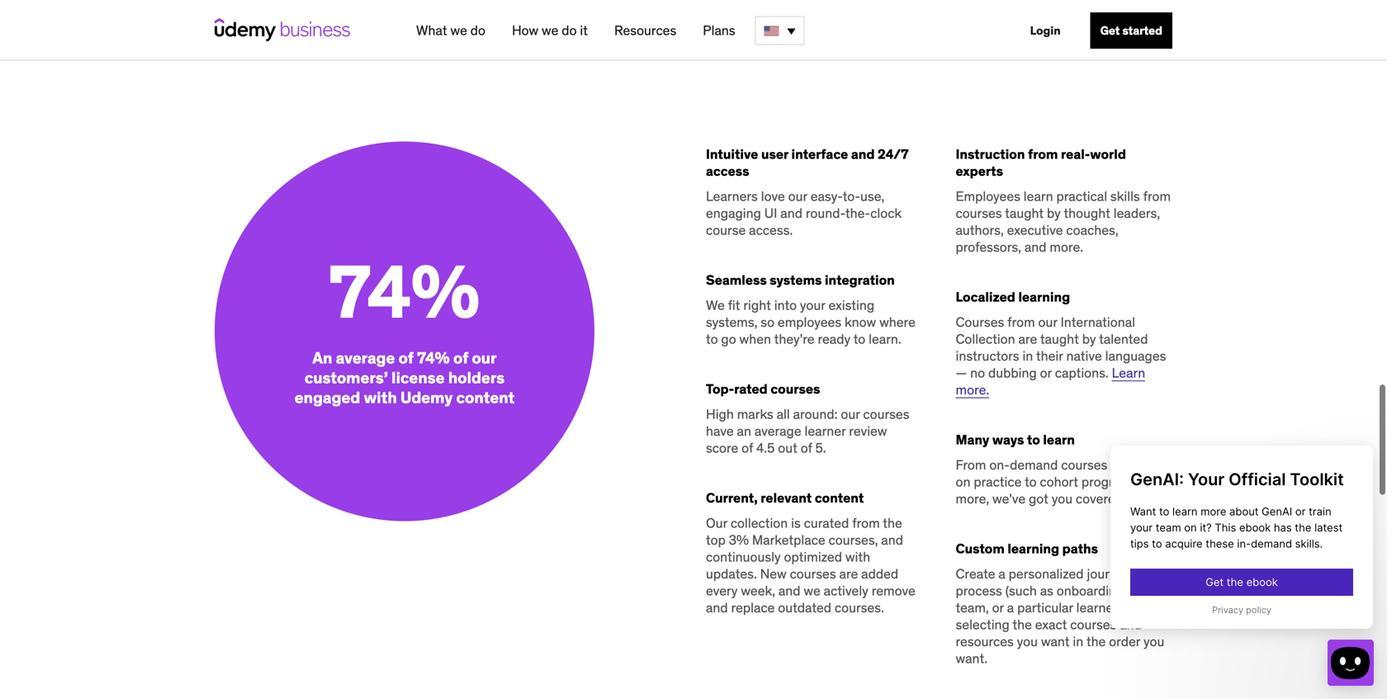 Task type: locate. For each thing, give the bounding box(es) containing it.
0 vertical spatial are
[[1019, 331, 1037, 348]]

of
[[399, 348, 414, 368], [453, 348, 468, 368], [742, 440, 753, 457], [801, 440, 812, 457]]

or right "team,"
[[992, 600, 1004, 616]]

got
[[1029, 491, 1049, 507]]

0 vertical spatial average
[[336, 348, 395, 368]]

taught inside instruction from real-world experts employees learn practical skills from courses taught by thought leaders, authors, executive coaches, professors, and more.
[[1005, 205, 1044, 222]]

they're
[[774, 331, 815, 348]]

our inside top-rated courses high marks all around: our courses have an average learner review score of 4.5 out of 5.
[[841, 406, 860, 423]]

1 vertical spatial average
[[755, 423, 802, 440]]

0 horizontal spatial average
[[336, 348, 395, 368]]

learn up the demand at the right of page
[[1043, 431, 1075, 448]]

outdated
[[778, 600, 832, 616]]

new
[[760, 566, 787, 583]]

you left want
[[1017, 633, 1038, 650]]

score
[[706, 440, 738, 457]]

1 horizontal spatial average
[[755, 423, 802, 440]]

employees
[[956, 188, 1021, 205]]

learner down journey
[[1077, 600, 1118, 616]]

0 horizontal spatial do
[[470, 22, 486, 39]]

or right dubbing
[[1040, 365, 1052, 382]]

learner
[[805, 423, 846, 440], [1077, 600, 1118, 616]]

you right got
[[1052, 491, 1073, 507]]

more,
[[956, 491, 989, 507]]

access.
[[749, 222, 793, 239]]

courses,
[[829, 532, 878, 549]]

1 horizontal spatial by
[[1082, 331, 1096, 348]]

0 horizontal spatial are
[[839, 566, 858, 583]]

taught right authors,
[[1005, 205, 1044, 222]]

by left thought
[[1047, 205, 1061, 222]]

do inside what we do dropdown button
[[470, 22, 486, 39]]

talented
[[1099, 331, 1148, 348]]

an average of 74% of our customers' license holders engaged with udemy content
[[295, 348, 515, 408]]

learning for localized
[[1019, 289, 1070, 306]]

0 horizontal spatial you
[[1017, 633, 1038, 650]]

2 horizontal spatial the
[[1087, 633, 1106, 650]]

and right week,
[[779, 583, 801, 600]]

0 horizontal spatial by
[[1047, 205, 1061, 222]]

ready
[[818, 331, 851, 348]]

more. down the instructors
[[956, 382, 989, 398]]

in right want
[[1073, 633, 1084, 650]]

and up added
[[881, 532, 903, 549]]

0 vertical spatial learn
[[1024, 188, 1053, 205]]

by left talented
[[1082, 331, 1096, 348]]

ways
[[992, 431, 1024, 448]]

learn.
[[869, 331, 902, 348]]

and inside the custom learning paths create a personalized journey for a process (such as onboarding), a team, or a particular learner by selecting the exact courses and resources you want in the order you want.
[[1120, 616, 1142, 633]]

week,
[[741, 583, 775, 600]]

instruction from real-world experts employees learn practical skills from courses taught by thought leaders, authors, executive coaches, professors, and more.
[[956, 146, 1171, 256]]

remove
[[872, 583, 916, 600]]

courses.
[[835, 600, 884, 616]]

do inside how we do it popup button
[[562, 22, 577, 39]]

to right ready
[[854, 331, 866, 348]]

1 horizontal spatial learner
[[1077, 600, 1118, 616]]

from right skills
[[1143, 188, 1171, 205]]

learning up "personalized"
[[1008, 540, 1060, 557]]

from
[[1028, 146, 1058, 163], [1143, 188, 1171, 205], [1008, 314, 1035, 331], [852, 515, 880, 532]]

how we do it button
[[505, 16, 595, 45]]

courses up 'covered.'
[[1061, 457, 1108, 474]]

1 horizontal spatial or
[[1040, 365, 1052, 382]]

content up curated
[[815, 490, 864, 507]]

0 vertical spatial in
[[1023, 348, 1033, 365]]

0 horizontal spatial more.
[[956, 382, 989, 398]]

you inside many ways to learn from on-demand courses to hands- on practice to cohort programs and more, we've got you covered.
[[1052, 491, 1073, 507]]

into
[[774, 297, 797, 314]]

systems,
[[706, 314, 758, 331]]

programs
[[1082, 474, 1138, 491]]

1 horizontal spatial content
[[815, 490, 864, 507]]

journey
[[1087, 566, 1131, 583]]

2 vertical spatial by
[[1121, 600, 1135, 616]]

plans
[[703, 22, 735, 39]]

2 inspired from the left
[[683, 28, 796, 63]]

from inside courses from our international collection are taught by talented instructors in their native languages — no dubbing or captions.
[[1008, 314, 1035, 331]]

content right 'udemy'
[[456, 388, 515, 408]]

we
[[706, 297, 725, 314]]

do for how we do it
[[562, 22, 577, 39]]

content
[[456, 388, 515, 408], [815, 490, 864, 507]]

inspired
[[438, 28, 551, 63], [683, 28, 796, 63]]

2 horizontal spatial we
[[804, 583, 821, 600]]

from right curated
[[852, 515, 880, 532]]

the right courses,
[[883, 515, 902, 532]]

the-
[[845, 205, 871, 222]]

continuously
[[706, 549, 781, 566]]

a
[[999, 566, 1006, 583], [1153, 566, 1160, 583], [1134, 583, 1141, 600], [1007, 600, 1014, 616]]

1 vertical spatial more.
[[956, 382, 989, 398]]

in left their
[[1023, 348, 1033, 365]]

no
[[970, 365, 985, 382]]

updates.
[[706, 566, 757, 583]]

high
[[706, 406, 734, 423]]

0 horizontal spatial the
[[883, 515, 902, 532]]

0 horizontal spatial learner
[[805, 423, 846, 440]]

0 vertical spatial learner
[[805, 423, 846, 440]]

customers'
[[305, 368, 388, 388]]

you
[[1052, 491, 1073, 507], [1017, 633, 1038, 650], [1144, 633, 1165, 650]]

you right order
[[1144, 633, 1165, 650]]

in inside courses from our international collection are taught by talented instructors in their native languages — no dubbing or captions.
[[1023, 348, 1033, 365]]

and right ui
[[781, 205, 803, 222]]

marketplace
[[752, 532, 826, 549]]

2 do from the left
[[562, 22, 577, 39]]

learning inside the custom learning paths create a personalized journey for a process (such as onboarding), a team, or a particular learner by selecting the exact courses and resources you want in the order you want.
[[1008, 540, 1060, 557]]

and inside instruction from real-world experts employees learn practical skills from courses taught by thought leaders, authors, executive coaches, professors, and more.
[[1025, 239, 1047, 256]]

0 vertical spatial content
[[456, 388, 515, 408]]

learn more. link
[[956, 365, 1146, 398]]

current, relevant content our collection is curated from the top 3% marketplace courses, and continuously optimized with updates. new courses are added every week, and we actively remove and replace outdated courses.
[[706, 490, 916, 616]]

1 inspired from the left
[[438, 28, 551, 63]]

the left order
[[1087, 633, 1106, 650]]

our right love
[[788, 188, 807, 205]]

2 horizontal spatial by
[[1121, 600, 1135, 616]]

learner right out
[[805, 423, 846, 440]]

practice
[[974, 474, 1022, 491]]

menu navigation
[[403, 0, 1173, 61]]

0 vertical spatial by
[[1047, 205, 1061, 222]]

we right how
[[542, 22, 559, 39]]

courses inside many ways to learn from on-demand courses to hands- on practice to cohort programs and more, we've got you covered.
[[1061, 457, 1108, 474]]

0 horizontal spatial inspired
[[438, 28, 551, 63]]

1 vertical spatial are
[[839, 566, 858, 583]]

0 horizontal spatial content
[[456, 388, 515, 408]]

we inside dropdown button
[[450, 22, 467, 39]]

and down onboarding),
[[1120, 616, 1142, 633]]

our right the around:
[[841, 406, 860, 423]]

custom learning paths create a personalized journey for a process (such as onboarding), a team, or a particular learner by selecting the exact courses and resources you want in the order you want.
[[956, 540, 1165, 667]]

we inside popup button
[[542, 22, 559, 39]]

1 vertical spatial in
[[1073, 633, 1084, 650]]

1 horizontal spatial inspired
[[683, 28, 796, 63]]

to up the demand at the right of page
[[1027, 431, 1040, 448]]

our inside courses from our international collection are taught by talented instructors in their native languages — no dubbing or captions.
[[1038, 314, 1058, 331]]

want.
[[956, 650, 988, 667]]

average inside an average of 74% of our customers' license holders engaged with udemy content
[[336, 348, 395, 368]]

0 vertical spatial taught
[[1005, 205, 1044, 222]]

the left exact
[[1013, 616, 1032, 633]]

taught up captions.
[[1040, 331, 1079, 348]]

with left 'udemy'
[[364, 388, 397, 408]]

0 horizontal spatial we
[[450, 22, 467, 39]]

2 horizontal spatial you
[[1144, 633, 1165, 650]]

with
[[364, 388, 397, 408], [845, 549, 870, 566]]

and right programs
[[1141, 474, 1163, 491]]

are left added
[[839, 566, 858, 583]]

course
[[706, 222, 746, 239]]

actively
[[824, 583, 869, 600]]

74%
[[329, 246, 481, 338], [417, 348, 450, 368]]

1 vertical spatial 74%
[[417, 348, 450, 368]]

authors,
[[956, 222, 1004, 239]]

1 vertical spatial learn
[[1043, 431, 1075, 448]]

integration
[[825, 272, 895, 289]]

are
[[1019, 331, 1037, 348], [839, 566, 858, 583]]

1 vertical spatial learning
[[1008, 540, 1060, 557]]

coaches,
[[1066, 222, 1119, 239]]

our inside intuitive user interface and 24/7 access learners love our easy-to-use, engaging ui and round-the-clock course access.
[[788, 188, 807, 205]]

holders
[[448, 368, 505, 388]]

taught
[[1005, 205, 1044, 222], [1040, 331, 1079, 348]]

courses up outdated
[[790, 566, 836, 583]]

courses down onboarding),
[[1070, 616, 1117, 633]]

0 vertical spatial more.
[[1050, 239, 1083, 256]]

do left it
[[562, 22, 577, 39]]

more.
[[1050, 239, 1083, 256], [956, 382, 989, 398]]

from inside current, relevant content our collection is curated from the top 3% marketplace courses, and continuously optimized with updates. new courses are added every week, and we actively remove and replace outdated courses.
[[852, 515, 880, 532]]

1 vertical spatial content
[[815, 490, 864, 507]]

many ways to learn from on-demand courses to hands- on practice to cohort programs and more, we've got you covered.
[[956, 431, 1167, 507]]

by up order
[[1121, 600, 1135, 616]]

1 horizontal spatial you
[[1052, 491, 1073, 507]]

seamless
[[706, 272, 767, 289]]

are inside courses from our international collection are taught by talented instructors in their native languages — no dubbing or captions.
[[1019, 331, 1037, 348]]

1 do from the left
[[470, 22, 486, 39]]

1 vertical spatial learner
[[1077, 600, 1118, 616]]

or inside the custom learning paths create a personalized journey for a process (such as onboarding), a team, or a particular learner by selecting the exact courses and resources you want in the order you want.
[[992, 600, 1004, 616]]

user
[[761, 146, 789, 163]]

with up actively
[[845, 549, 870, 566]]

with inside current, relevant content our collection is curated from the top 3% marketplace courses, and continuously optimized with updates. new courses are added every week, and we actively remove and replace outdated courses.
[[845, 549, 870, 566]]

a right for
[[1153, 566, 1160, 583]]

learning up courses from our international collection are taught by talented instructors in their native languages — no dubbing or captions.
[[1019, 289, 1070, 306]]

0 horizontal spatial in
[[1023, 348, 1033, 365]]

it
[[580, 22, 588, 39]]

we down optimized
[[804, 583, 821, 600]]

practical
[[1057, 188, 1107, 205]]

more. down thought
[[1050, 239, 1083, 256]]

our right license
[[472, 348, 497, 368]]

1 horizontal spatial in
[[1073, 633, 1084, 650]]

the
[[883, 515, 902, 532], [1013, 616, 1032, 633], [1087, 633, 1106, 650]]

content inside an average of 74% of our customers' license holders engaged with udemy content
[[456, 388, 515, 408]]

learning
[[1019, 289, 1070, 306], [1008, 540, 1060, 557]]

experts
[[956, 163, 1003, 180]]

personalized
[[1009, 566, 1084, 583]]

24/7
[[878, 146, 909, 163]]

1 vertical spatial or
[[992, 600, 1004, 616]]

get started link
[[1091, 12, 1173, 49]]

1 horizontal spatial we
[[542, 22, 559, 39]]

1 horizontal spatial are
[[1019, 331, 1037, 348]]

learn up executive
[[1024, 188, 1053, 205]]

with inside an average of 74% of our customers' license holders engaged with udemy content
[[364, 388, 397, 408]]

1 horizontal spatial with
[[845, 549, 870, 566]]

are up dubbing
[[1019, 331, 1037, 348]]

our up their
[[1038, 314, 1058, 331]]

courses right the around:
[[863, 406, 910, 423]]

and right professors,
[[1025, 239, 1047, 256]]

0 vertical spatial or
[[1040, 365, 1052, 382]]

1 vertical spatial taught
[[1040, 331, 1079, 348]]

love
[[761, 188, 785, 205]]

exact
[[1035, 616, 1067, 633]]

0 horizontal spatial with
[[364, 388, 397, 408]]

we right the what
[[450, 22, 467, 39]]

inspired learning. inspired employees.
[[438, 28, 950, 63]]

we inside current, relevant content our collection is curated from the top 3% marketplace courses, and continuously optimized with updates. new courses are added every week, and we actively remove and replace outdated courses.
[[804, 583, 821, 600]]

0 vertical spatial 74%
[[329, 246, 481, 338]]

0 vertical spatial with
[[364, 388, 397, 408]]

from down localized learning
[[1008, 314, 1035, 331]]

1 vertical spatial by
[[1082, 331, 1096, 348]]

round-
[[806, 205, 845, 222]]

1 horizontal spatial more.
[[1050, 239, 1083, 256]]

0 horizontal spatial or
[[992, 600, 1004, 616]]

1 horizontal spatial do
[[562, 22, 577, 39]]

as
[[1040, 583, 1054, 600]]

do
[[470, 22, 486, 39], [562, 22, 577, 39]]

0 vertical spatial learning
[[1019, 289, 1070, 306]]

courses up professors,
[[956, 205, 1002, 222]]

do right the what
[[470, 22, 486, 39]]

1 vertical spatial with
[[845, 549, 870, 566]]

professors,
[[956, 239, 1021, 256]]



Task type: vqa. For each thing, say whether or not it's contained in the screenshot.
—
yes



Task type: describe. For each thing, give the bounding box(es) containing it.
current,
[[706, 490, 758, 507]]

top-rated courses high marks all around: our courses have an average learner review score of 4.5 out of 5.
[[706, 381, 910, 457]]

courses up all
[[771, 381, 820, 398]]

a left particular
[[1007, 600, 1014, 616]]

systems
[[770, 272, 822, 289]]

an
[[737, 423, 751, 440]]

(such
[[1006, 583, 1037, 600]]

create
[[956, 566, 995, 583]]

what we do button
[[410, 16, 492, 45]]

is
[[791, 515, 801, 532]]

get
[[1101, 23, 1120, 38]]

do for what we do
[[470, 22, 486, 39]]

by inside courses from our international collection are taught by talented instructors in their native languages — no dubbing or captions.
[[1082, 331, 1096, 348]]

udemy business image
[[215, 18, 350, 41]]

right
[[743, 297, 771, 314]]

instruction
[[956, 146, 1025, 163]]

an
[[312, 348, 332, 368]]

license
[[392, 368, 445, 388]]

—
[[956, 365, 967, 382]]

more. inside learn more.
[[956, 382, 989, 398]]

executive
[[1007, 222, 1063, 239]]

international
[[1061, 314, 1135, 331]]

74% inside an average of 74% of our customers' license holders engaged with udemy content
[[417, 348, 450, 368]]

1 horizontal spatial the
[[1013, 616, 1032, 633]]

dubbing
[[988, 365, 1037, 382]]

team,
[[956, 600, 989, 616]]

all
[[777, 406, 790, 423]]

thought
[[1064, 205, 1111, 222]]

rated
[[734, 381, 768, 398]]

what
[[416, 22, 447, 39]]

go
[[721, 331, 736, 348]]

top
[[706, 532, 726, 549]]

learn inside many ways to learn from on-demand courses to hands- on practice to cohort programs and more, we've got you covered.
[[1043, 431, 1075, 448]]

every
[[706, 583, 738, 600]]

around:
[[793, 406, 838, 423]]

of left 4.5
[[742, 440, 753, 457]]

by inside the custom learning paths create a personalized journey for a process (such as onboarding), a team, or a particular learner by selecting the exact courses and resources you want in the order you want.
[[1121, 600, 1135, 616]]

collection
[[731, 515, 788, 532]]

from
[[956, 457, 986, 474]]

selecting
[[956, 616, 1010, 633]]

in inside the custom learning paths create a personalized journey for a process (such as onboarding), a team, or a particular learner by selecting the exact courses and resources you want in the order you want.
[[1073, 633, 1084, 650]]

native
[[1066, 348, 1102, 365]]

localized learning
[[956, 289, 1070, 306]]

intuitive user interface and 24/7 access learners love our easy-to-use, engaging ui and round-the-clock course access.
[[706, 146, 909, 239]]

have
[[706, 423, 734, 440]]

5.
[[815, 440, 826, 457]]

process
[[956, 583, 1002, 600]]

top-
[[706, 381, 734, 398]]

order
[[1109, 633, 1140, 650]]

learner inside the custom learning paths create a personalized journey for a process (such as onboarding), a team, or a particular learner by selecting the exact courses and resources you want in the order you want.
[[1077, 600, 1118, 616]]

learner inside top-rated courses high marks all around: our courses have an average learner review score of 4.5 out of 5.
[[805, 423, 846, 440]]

and left replace
[[706, 600, 728, 616]]

courses inside instruction from real-world experts employees learn practical skills from courses taught by thought leaders, authors, executive coaches, professors, and more.
[[956, 205, 1002, 222]]

taught inside courses from our international collection are taught by talented instructors in their native languages — no dubbing or captions.
[[1040, 331, 1079, 348]]

a right journey
[[1134, 583, 1141, 600]]

out
[[778, 440, 798, 457]]

by inside instruction from real-world experts employees learn practical skills from courses taught by thought leaders, authors, executive coaches, professors, and more.
[[1047, 205, 1061, 222]]

instructors
[[956, 348, 1020, 365]]

login button
[[1020, 12, 1071, 49]]

real-
[[1061, 146, 1090, 163]]

we for how
[[542, 22, 559, 39]]

on-
[[990, 457, 1010, 474]]

leaders,
[[1114, 205, 1160, 222]]

your
[[800, 297, 825, 314]]

learn inside instruction from real-world experts employees learn practical skills from courses taught by thought leaders, authors, executive coaches, professors, and more.
[[1024, 188, 1053, 205]]

or inside courses from our international collection are taught by talented instructors in their native languages — no dubbing or captions.
[[1040, 365, 1052, 382]]

demand
[[1010, 457, 1058, 474]]

are inside current, relevant content our collection is curated from the top 3% marketplace courses, and continuously optimized with updates. new courses are added every week, and we actively remove and replace outdated courses.
[[839, 566, 858, 583]]

relevant
[[761, 490, 812, 507]]

cohort
[[1040, 474, 1078, 491]]

languages
[[1105, 348, 1166, 365]]

employees
[[778, 314, 842, 331]]

our inside an average of 74% of our customers' license holders engaged with udemy content
[[472, 348, 497, 368]]

to left go
[[706, 331, 718, 348]]

average inside top-rated courses high marks all around: our courses have an average learner review score of 4.5 out of 5.
[[755, 423, 802, 440]]

and inside many ways to learn from on-demand courses to hands- on practice to cohort programs and more, we've got you covered.
[[1141, 474, 1163, 491]]

content inside current, relevant content our collection is curated from the top 3% marketplace courses, and continuously optimized with updates. new courses are added every week, and we actively remove and replace outdated courses.
[[815, 490, 864, 507]]

localized
[[956, 289, 1016, 306]]

covered.
[[1076, 491, 1126, 507]]

learning for custom
[[1008, 540, 1060, 557]]

marks
[[737, 406, 774, 423]]

courses inside current, relevant content our collection is curated from the top 3% marketplace courses, and continuously optimized with updates. new courses are added every week, and we actively remove and replace outdated courses.
[[790, 566, 836, 583]]

courses inside the custom learning paths create a personalized journey for a process (such as onboarding), a team, or a particular learner by selecting the exact courses and resources you want in the order you want.
[[1070, 616, 1117, 633]]

custom
[[956, 540, 1005, 557]]

captions.
[[1055, 365, 1109, 382]]

we for what
[[450, 22, 467, 39]]

more. inside instruction from real-world experts employees learn practical skills from courses taught by thought leaders, authors, executive coaches, professors, and more.
[[1050, 239, 1083, 256]]

collection
[[956, 331, 1015, 348]]

intuitive
[[706, 146, 758, 163]]

from left real-
[[1028, 146, 1058, 163]]

and left 24/7
[[851, 146, 875, 163]]

optimized
[[784, 549, 842, 566]]

plans button
[[696, 16, 742, 45]]

so
[[761, 314, 775, 331]]

clock
[[871, 205, 902, 222]]

a right create
[[999, 566, 1006, 583]]

interface
[[792, 146, 848, 163]]

of left 5.
[[801, 440, 812, 457]]

we've
[[993, 491, 1026, 507]]

how we do it
[[512, 22, 588, 39]]

use,
[[860, 188, 885, 205]]

seamless systems integration we fit right into your existing systems, so employees know where to go when they're ready to learn.
[[706, 272, 916, 348]]

learn more.
[[956, 365, 1146, 398]]

of up 'udemy'
[[399, 348, 414, 368]]

their
[[1036, 348, 1063, 365]]

to left "cohort"
[[1025, 474, 1037, 491]]

when
[[740, 331, 771, 348]]

of right license
[[453, 348, 468, 368]]

get started
[[1101, 23, 1163, 38]]

where
[[880, 314, 916, 331]]

what we do
[[416, 22, 486, 39]]

onboarding),
[[1057, 583, 1131, 600]]

learn
[[1112, 365, 1146, 382]]

how
[[512, 22, 539, 39]]

easy-
[[811, 188, 843, 205]]

world
[[1090, 146, 1126, 163]]

ui
[[765, 205, 777, 222]]

to left hands-
[[1111, 457, 1123, 474]]

the inside current, relevant content our collection is curated from the top 3% marketplace courses, and continuously optimized with updates. new courses are added every week, and we actively remove and replace outdated courses.
[[883, 515, 902, 532]]

want
[[1041, 633, 1070, 650]]



